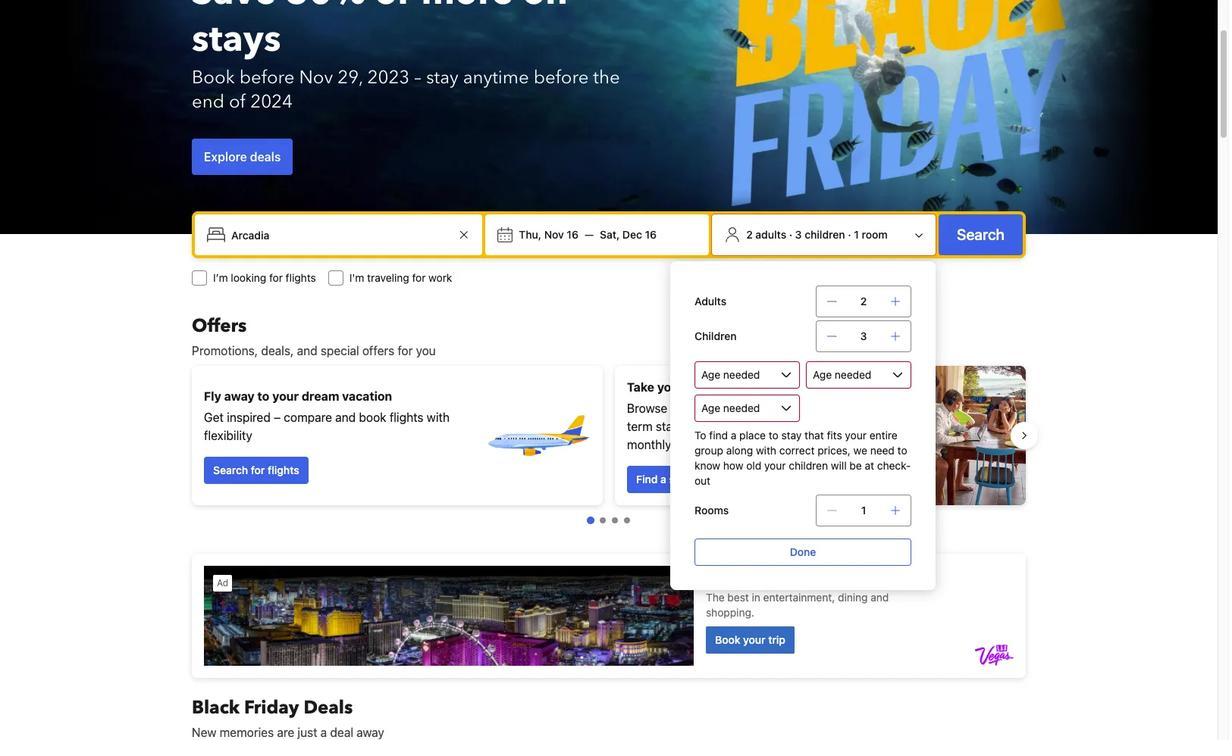 Task type: locate. For each thing, give the bounding box(es) containing it.
1 horizontal spatial stay
[[669, 473, 690, 486]]

to up check-
[[898, 444, 908, 457]]

vacation inside take your longest vacation yet browse properties offering long- term stays, many at reduced monthly rates.
[[734, 381, 784, 394]]

check-
[[877, 460, 911, 473]]

explore deals link
[[192, 139, 293, 175]]

1 horizontal spatial vacation
[[734, 381, 784, 394]]

fly away to your dream vacation image
[[485, 383, 591, 489]]

0 horizontal spatial –
[[274, 411, 281, 425]]

to right place
[[769, 429, 779, 442]]

flights right "book"
[[390, 411, 424, 425]]

0 vertical spatial nov
[[299, 65, 333, 90]]

– right "2023"
[[414, 65, 422, 90]]

just
[[298, 727, 317, 740]]

thu,
[[519, 228, 542, 241]]

your up the we
[[845, 429, 867, 442]]

stay right "2023"
[[426, 65, 459, 90]]

to inside "fly away to your dream vacation get inspired – compare and book flights with flexibility"
[[258, 390, 270, 403]]

vacation up "book"
[[342, 390, 392, 403]]

0 horizontal spatial vacation
[[342, 390, 392, 403]]

2 horizontal spatial stay
[[782, 429, 802, 442]]

and right deals,
[[297, 344, 318, 358]]

2 down room
[[861, 295, 867, 308]]

2 horizontal spatial a
[[731, 429, 737, 442]]

1 vertical spatial 1
[[861, 504, 866, 517]]

0 horizontal spatial a
[[321, 727, 327, 740]]

0 horizontal spatial away
[[224, 390, 255, 403]]

1 horizontal spatial a
[[661, 473, 667, 486]]

0 vertical spatial 2
[[746, 228, 753, 241]]

1 horizontal spatial search
[[957, 226, 1005, 243]]

2 left adults at the top
[[746, 228, 753, 241]]

you
[[416, 344, 436, 358]]

with inside to find a place to stay that fits your entire group along with correct prices, we need to know how old your children will be at check- out
[[756, 444, 777, 457]]

·
[[789, 228, 793, 241], [848, 228, 851, 241]]

0 vertical spatial at
[[724, 420, 735, 434]]

find
[[709, 429, 728, 442]]

1 left room
[[854, 228, 859, 241]]

1 vertical spatial –
[[274, 411, 281, 425]]

search
[[957, 226, 1005, 243], [213, 464, 248, 477]]

long-
[[776, 402, 806, 416]]

2 vertical spatial a
[[321, 727, 327, 740]]

offers
[[362, 344, 394, 358]]

1 vertical spatial 2
[[861, 295, 867, 308]]

with right "book"
[[427, 411, 450, 425]]

stays
[[192, 14, 281, 64]]

flexibility
[[204, 429, 252, 443]]

0 horizontal spatial ·
[[789, 228, 793, 241]]

memories
[[220, 727, 274, 740]]

along
[[726, 444, 753, 457]]

1 horizontal spatial and
[[335, 411, 356, 425]]

1
[[854, 228, 859, 241], [861, 504, 866, 517]]

prices,
[[818, 444, 851, 457]]

1 down be
[[861, 504, 866, 517]]

anytime
[[463, 65, 529, 90]]

stay
[[426, 65, 459, 90], [782, 429, 802, 442], [669, 473, 690, 486]]

search for flights
[[213, 464, 299, 477]]

0 horizontal spatial nov
[[299, 65, 333, 90]]

16
[[567, 228, 579, 241], [645, 228, 657, 241]]

1 vertical spatial children
[[789, 460, 828, 473]]

take your longest vacation yet image
[[890, 366, 1026, 506]]

1 horizontal spatial 16
[[645, 228, 657, 241]]

more
[[421, 0, 513, 17]]

at inside to find a place to stay that fits your entire group along with correct prices, we need to know how old your children will be at check- out
[[865, 460, 874, 473]]

16 right dec
[[645, 228, 657, 241]]

– inside 'save 30% or more on stays book before nov 29, 2023 – stay anytime before the end of 2024'
[[414, 65, 422, 90]]

1 vertical spatial at
[[865, 460, 874, 473]]

0 horizontal spatial 16
[[567, 228, 579, 241]]

region containing take your longest vacation yet
[[180, 360, 1038, 512]]

0 vertical spatial search
[[957, 226, 1005, 243]]

your up "compare"
[[272, 390, 299, 403]]

region
[[180, 360, 1038, 512]]

0 vertical spatial to
[[258, 390, 270, 403]]

2023
[[368, 65, 410, 90]]

2024
[[250, 89, 293, 115]]

· right adults at the top
[[789, 228, 793, 241]]

1 vertical spatial 3
[[861, 330, 867, 343]]

0 vertical spatial stay
[[426, 65, 459, 90]]

0 vertical spatial and
[[297, 344, 318, 358]]

· left room
[[848, 228, 851, 241]]

before down stays
[[240, 65, 295, 90]]

1 horizontal spatial 1
[[861, 504, 866, 517]]

and inside "fly away to your dream vacation get inspired – compare and book flights with flexibility"
[[335, 411, 356, 425]]

1 horizontal spatial 3
[[861, 330, 867, 343]]

2 adults · 3 children · 1 room
[[746, 228, 888, 241]]

0 vertical spatial 1
[[854, 228, 859, 241]]

0 horizontal spatial and
[[297, 344, 318, 358]]

0 horizontal spatial 3
[[795, 228, 802, 241]]

at right 'many'
[[724, 420, 735, 434]]

stay inside 'save 30% or more on stays book before nov 29, 2023 – stay anytime before the end of 2024'
[[426, 65, 459, 90]]

children
[[695, 330, 737, 343]]

1 vertical spatial stay
[[782, 429, 802, 442]]

with up old
[[756, 444, 777, 457]]

children inside button
[[805, 228, 845, 241]]

search for flights link
[[204, 457, 308, 485]]

vacation inside "fly away to your dream vacation get inspired – compare and book flights with flexibility"
[[342, 390, 392, 403]]

search button
[[939, 215, 1023, 256]]

away up inspired
[[224, 390, 255, 403]]

yet
[[787, 381, 805, 394]]

browse
[[627, 402, 668, 416]]

0 horizontal spatial with
[[427, 411, 450, 425]]

a right 'find'
[[661, 473, 667, 486]]

for inside region
[[251, 464, 265, 477]]

flights right looking
[[286, 272, 316, 284]]

at right be
[[865, 460, 874, 473]]

1 horizontal spatial away
[[357, 727, 384, 740]]

1 vertical spatial and
[[335, 411, 356, 425]]

out
[[695, 475, 711, 488]]

0 horizontal spatial search
[[213, 464, 248, 477]]

0 vertical spatial away
[[224, 390, 255, 403]]

1 horizontal spatial with
[[756, 444, 777, 457]]

how
[[723, 460, 744, 473]]

1 horizontal spatial –
[[414, 65, 422, 90]]

search inside region
[[213, 464, 248, 477]]

a right find
[[731, 429, 737, 442]]

29,
[[338, 65, 363, 90]]

find
[[636, 473, 658, 486]]

stay left out
[[669, 473, 690, 486]]

i'm
[[349, 272, 364, 284]]

flights inside "fly away to your dream vacation get inspired – compare and book flights with flexibility"
[[390, 411, 424, 425]]

friday
[[244, 696, 299, 721]]

3
[[795, 228, 802, 241], [861, 330, 867, 343]]

to
[[258, 390, 270, 403], [769, 429, 779, 442], [898, 444, 908, 457]]

a
[[731, 429, 737, 442], [661, 473, 667, 486], [321, 727, 327, 740]]

1 horizontal spatial before
[[534, 65, 589, 90]]

children down correct in the bottom of the page
[[789, 460, 828, 473]]

a right the just
[[321, 727, 327, 740]]

stay up correct in the bottom of the page
[[782, 429, 802, 442]]

old
[[746, 460, 762, 473]]

0 horizontal spatial 1
[[854, 228, 859, 241]]

adults
[[756, 228, 787, 241]]

nov left '29,'
[[299, 65, 333, 90]]

1 vertical spatial away
[[357, 727, 384, 740]]

reduced
[[738, 420, 783, 434]]

your inside take your longest vacation yet browse properties offering long- term stays, many at reduced monthly rates.
[[657, 381, 684, 394]]

take your longest vacation yet browse properties offering long- term stays, many at reduced monthly rates.
[[627, 381, 806, 452]]

for left the you
[[398, 344, 413, 358]]

1 horizontal spatial 2
[[861, 295, 867, 308]]

for down flexibility
[[251, 464, 265, 477]]

0 horizontal spatial to
[[258, 390, 270, 403]]

away right deal
[[357, 727, 384, 740]]

1 vertical spatial with
[[756, 444, 777, 457]]

and
[[297, 344, 318, 358], [335, 411, 356, 425]]

0 vertical spatial –
[[414, 65, 422, 90]]

explore deals
[[204, 150, 281, 164]]

vacation
[[734, 381, 784, 394], [342, 390, 392, 403]]

properties
[[671, 402, 727, 416]]

1 horizontal spatial nov
[[544, 228, 564, 241]]

for left work
[[412, 272, 426, 284]]

16 left —
[[567, 228, 579, 241]]

flights down "compare"
[[268, 464, 299, 477]]

1 vertical spatial to
[[769, 429, 779, 442]]

1 inside button
[[854, 228, 859, 241]]

0 vertical spatial 3
[[795, 228, 802, 241]]

before
[[240, 65, 295, 90], [534, 65, 589, 90]]

2 inside "2 adults · 3 children · 1 room" button
[[746, 228, 753, 241]]

0 vertical spatial a
[[731, 429, 737, 442]]

2
[[746, 228, 753, 241], [861, 295, 867, 308]]

0 horizontal spatial 2
[[746, 228, 753, 241]]

are
[[277, 727, 294, 740]]

2 vertical spatial to
[[898, 444, 908, 457]]

your
[[657, 381, 684, 394], [272, 390, 299, 403], [845, 429, 867, 442], [764, 460, 786, 473]]

nov right thu,
[[544, 228, 564, 241]]

1 vertical spatial a
[[661, 473, 667, 486]]

0 horizontal spatial stay
[[426, 65, 459, 90]]

save 30% or more on stays book before nov 29, 2023 – stay anytime before the end of 2024
[[192, 0, 620, 115]]

0 horizontal spatial at
[[724, 420, 735, 434]]

vacation up offering
[[734, 381, 784, 394]]

your right take
[[657, 381, 684, 394]]

0 horizontal spatial before
[[240, 65, 295, 90]]

for right looking
[[269, 272, 283, 284]]

main content containing offers
[[180, 314, 1038, 741]]

before left "the"
[[534, 65, 589, 90]]

– right inspired
[[274, 411, 281, 425]]

stay inside to find a place to stay that fits your entire group along with correct prices, we need to know how old your children will be at check- out
[[782, 429, 802, 442]]

stays,
[[656, 420, 688, 434]]

progress bar
[[587, 517, 630, 525]]

your inside "fly away to your dream vacation get inspired – compare and book flights with flexibility"
[[272, 390, 299, 403]]

flights
[[286, 272, 316, 284], [390, 411, 424, 425], [268, 464, 299, 477]]

to up inspired
[[258, 390, 270, 403]]

and left "book"
[[335, 411, 356, 425]]

search for search
[[957, 226, 1005, 243]]

0 vertical spatial with
[[427, 411, 450, 425]]

search inside button
[[957, 226, 1005, 243]]

and inside offers promotions, deals, and special offers for you
[[297, 344, 318, 358]]

1 vertical spatial flights
[[390, 411, 424, 425]]

for
[[269, 272, 283, 284], [412, 272, 426, 284], [398, 344, 413, 358], [251, 464, 265, 477]]

place
[[740, 429, 766, 442]]

main content
[[180, 314, 1038, 741]]

children left room
[[805, 228, 845, 241]]

end
[[192, 89, 224, 115]]

with
[[427, 411, 450, 425], [756, 444, 777, 457]]

progress bar inside main content
[[587, 517, 630, 525]]

2 vertical spatial stay
[[669, 473, 690, 486]]

nov inside 'save 30% or more on stays book before nov 29, 2023 – stay anytime before the end of 2024'
[[299, 65, 333, 90]]

a inside the find a stay link
[[661, 473, 667, 486]]

1 horizontal spatial at
[[865, 460, 874, 473]]

to find a place to stay that fits your entire group along with correct prices, we need to know how old your children will be at check- out
[[695, 429, 911, 488]]

search for search for flights
[[213, 464, 248, 477]]

0 vertical spatial children
[[805, 228, 845, 241]]

adults
[[695, 295, 727, 308]]

1 vertical spatial search
[[213, 464, 248, 477]]

1 horizontal spatial ·
[[848, 228, 851, 241]]



Task type: describe. For each thing, give the bounding box(es) containing it.
3 inside button
[[795, 228, 802, 241]]

term
[[627, 420, 653, 434]]

30%
[[285, 0, 366, 17]]

of
[[229, 89, 246, 115]]

1 vertical spatial nov
[[544, 228, 564, 241]]

1 before from the left
[[240, 65, 295, 90]]

a inside to find a place to stay that fits your entire group along with correct prices, we need to know how old your children will be at check- out
[[731, 429, 737, 442]]

save
[[192, 0, 276, 17]]

dream
[[302, 390, 339, 403]]

book
[[359, 411, 386, 425]]

thu, nov 16 — sat, dec 16
[[519, 228, 657, 241]]

2 before from the left
[[534, 65, 589, 90]]

correct
[[780, 444, 815, 457]]

work
[[429, 272, 452, 284]]

the
[[593, 65, 620, 90]]

2 adults · 3 children · 1 room button
[[718, 221, 930, 250]]

know
[[695, 460, 721, 473]]

compare
[[284, 411, 332, 425]]

fits
[[827, 429, 842, 442]]

we
[[854, 444, 868, 457]]

black
[[192, 696, 240, 721]]

away inside "fly away to your dream vacation get inspired – compare and book flights with flexibility"
[[224, 390, 255, 403]]

i'm
[[213, 272, 228, 284]]

—
[[585, 228, 594, 241]]

book
[[192, 65, 235, 90]]

fly
[[204, 390, 221, 403]]

2 horizontal spatial to
[[898, 444, 908, 457]]

dec
[[623, 228, 642, 241]]

offering
[[730, 402, 773, 416]]

deals,
[[261, 344, 294, 358]]

need
[[870, 444, 895, 457]]

entire
[[870, 429, 898, 442]]

new
[[192, 727, 217, 740]]

deals
[[304, 696, 353, 721]]

special
[[321, 344, 359, 358]]

2 for 2 adults · 3 children · 1 room
[[746, 228, 753, 241]]

offers
[[192, 314, 247, 339]]

looking
[[231, 272, 266, 284]]

to
[[695, 429, 706, 442]]

rates.
[[675, 438, 706, 452]]

many
[[691, 420, 721, 434]]

take
[[627, 381, 655, 394]]

advertisement region
[[192, 554, 1026, 679]]

room
[[862, 228, 888, 241]]

on
[[522, 0, 568, 17]]

2 16 from the left
[[645, 228, 657, 241]]

offers promotions, deals, and special offers for you
[[192, 314, 436, 358]]

or
[[375, 0, 412, 17]]

2 for 2
[[861, 295, 867, 308]]

fly away to your dream vacation get inspired – compare and book flights with flexibility
[[204, 390, 450, 443]]

away inside black friday deals new memories are just a deal away
[[357, 727, 384, 740]]

1 · from the left
[[789, 228, 793, 241]]

children inside to find a place to stay that fits your entire group along with correct prices, we need to know how old your children will be at check- out
[[789, 460, 828, 473]]

for inside offers promotions, deals, and special offers for you
[[398, 344, 413, 358]]

longest
[[687, 381, 731, 394]]

traveling
[[367, 272, 409, 284]]

i'm traveling for work
[[349, 272, 452, 284]]

get
[[204, 411, 224, 425]]

a inside black friday deals new memories are just a deal away
[[321, 727, 327, 740]]

black friday deals new memories are just a deal away
[[192, 696, 384, 740]]

Where are you going? field
[[225, 221, 455, 249]]

be
[[850, 460, 862, 473]]

monthly
[[627, 438, 672, 452]]

inspired
[[227, 411, 271, 425]]

that
[[805, 429, 824, 442]]

with inside "fly away to your dream vacation get inspired – compare and book flights with flexibility"
[[427, 411, 450, 425]]

1 16 from the left
[[567, 228, 579, 241]]

deals
[[250, 150, 281, 164]]

0 vertical spatial flights
[[286, 272, 316, 284]]

1 horizontal spatial to
[[769, 429, 779, 442]]

group
[[695, 444, 724, 457]]

explore
[[204, 150, 247, 164]]

thu, nov 16 button
[[513, 221, 585, 249]]

deal
[[330, 727, 353, 740]]

sat,
[[600, 228, 620, 241]]

sat, dec 16 button
[[594, 221, 663, 249]]

will
[[831, 460, 847, 473]]

rooms
[[695, 504, 729, 517]]

done button
[[695, 539, 912, 567]]

2 · from the left
[[848, 228, 851, 241]]

find a stay link
[[627, 466, 699, 494]]

– inside "fly away to your dream vacation get inspired – compare and book flights with flexibility"
[[274, 411, 281, 425]]

promotions,
[[192, 344, 258, 358]]

your right old
[[764, 460, 786, 473]]

find a stay
[[636, 473, 690, 486]]

done
[[790, 546, 816, 559]]

at inside take your longest vacation yet browse properties offering long- term stays, many at reduced monthly rates.
[[724, 420, 735, 434]]

i'm looking for flights
[[213, 272, 316, 284]]

2 vertical spatial flights
[[268, 464, 299, 477]]



Task type: vqa. For each thing, say whether or not it's contained in the screenshot.
main content containing Offers
yes



